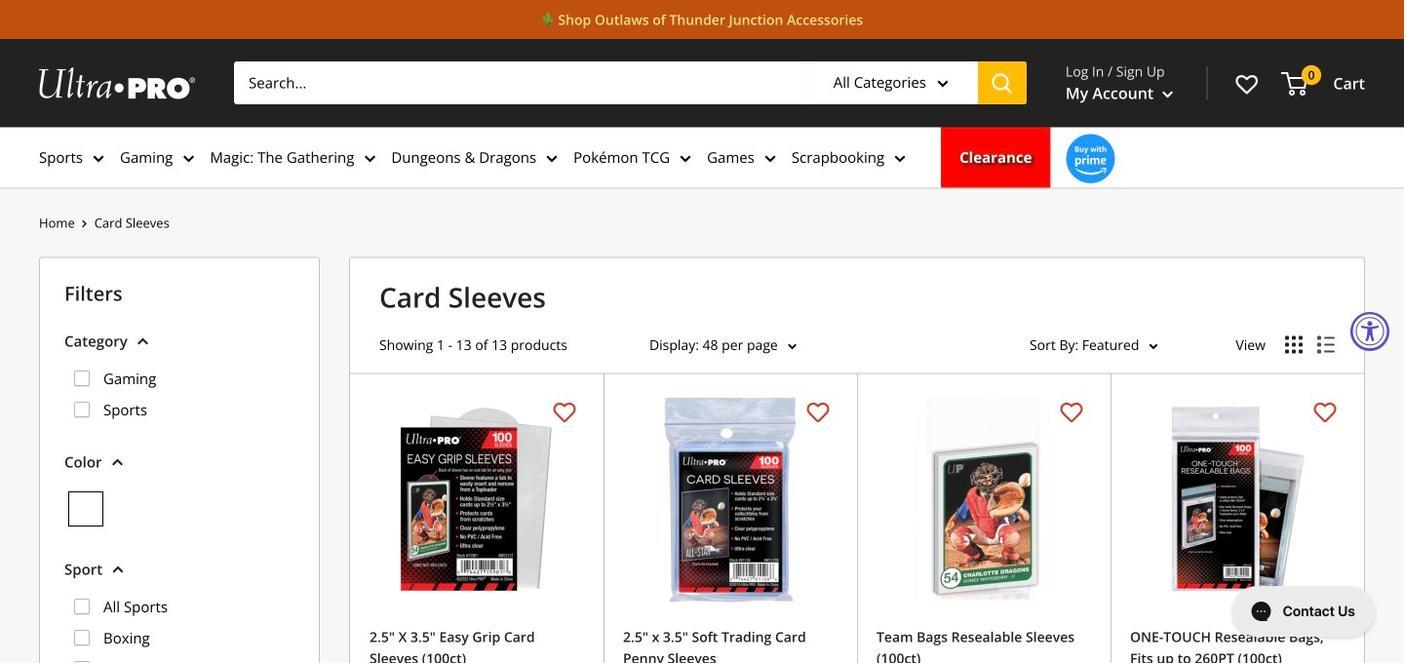 Task type: vqa. For each thing, say whether or not it's contained in the screenshot.
The '2.5" X 3.5" Easy Grip Card Sleeves (100Ct) | Ultra Pro International' image
yes



Task type: locate. For each thing, give the bounding box(es) containing it.
add to favorites image
[[554, 401, 576, 424]]

display products as list image
[[1318, 336, 1335, 354]]

None search field
[[234, 62, 1027, 105]]

clear image
[[68, 492, 103, 527]]

one-touch resealable bags, fits up to 260pt (100ct) | ultra pro international image
[[1131, 393, 1345, 607]]

1 add to favorites image from the left
[[807, 401, 830, 424]]

3 add to favorites image from the left
[[1314, 401, 1337, 424]]

1 vertical spatial arrow bottom image
[[112, 566, 124, 574]]

ultra pro international image
[[39, 67, 195, 99]]

add to favorites image for the 2.5" x 3.5" soft trading card penny sleeves | ultra pro international image
[[807, 401, 830, 424]]

1 horizontal spatial add to favorites image
[[1061, 401, 1083, 424]]

add to favorites image
[[807, 401, 830, 424], [1061, 401, 1083, 424], [1314, 401, 1337, 424]]

None checkbox
[[74, 371, 90, 386], [74, 402, 90, 418], [74, 599, 90, 615], [74, 371, 90, 386], [74, 402, 90, 418], [74, 599, 90, 615]]

add to favorites image for one-touch resealable bags, fits up to 260pt (100ct) | ultra pro international image
[[1314, 401, 1337, 424]]

2 add to favorites image from the left
[[1061, 401, 1083, 424]]

0 vertical spatial arrow bottom image
[[937, 80, 949, 88]]

2 horizontal spatial add to favorites image
[[1314, 401, 1337, 424]]

list
[[39, 127, 1366, 188], [39, 211, 170, 235], [64, 355, 295, 437], [64, 583, 295, 663]]

accessibility widget, click to open image
[[1353, 314, 1388, 349]]

0 vertical spatial arrow bottom image
[[137, 338, 149, 345]]

0 horizontal spatial add to favorites image
[[807, 401, 830, 424]]

arrow bottom image
[[137, 338, 149, 345], [112, 566, 124, 574]]

arrow right image
[[82, 220, 88, 228]]

1 vertical spatial arrow bottom image
[[112, 459, 123, 466]]

team bags resealable sleeves (100ct) | ultra pro international image
[[877, 393, 1092, 607]]

Search... text field
[[234, 62, 808, 105]]

None checkbox
[[74, 630, 90, 646], [74, 662, 90, 663], [74, 630, 90, 646], [74, 662, 90, 663]]

arrow bottom image
[[937, 80, 949, 88], [112, 459, 123, 466]]



Task type: describe. For each thing, give the bounding box(es) containing it.
display products as grid image
[[1286, 336, 1303, 354]]

2.5" x 3.5" easy grip card sleeves (100ct) | ultra pro international image
[[370, 393, 584, 607]]

2.5" x 3.5" soft trading card penny sleeves | ultra pro international image
[[623, 393, 838, 607]]

1 horizontal spatial arrow bottom image
[[937, 80, 949, 88]]

add to favorites image for team bags resealable sleeves (100ct) | ultra pro international image
[[1061, 401, 1083, 424]]

search image
[[992, 74, 1013, 94]]

1 horizontal spatial arrow bottom image
[[137, 338, 149, 345]]

0 horizontal spatial arrow bottom image
[[112, 459, 123, 466]]

0 horizontal spatial arrow bottom image
[[112, 566, 124, 574]]



